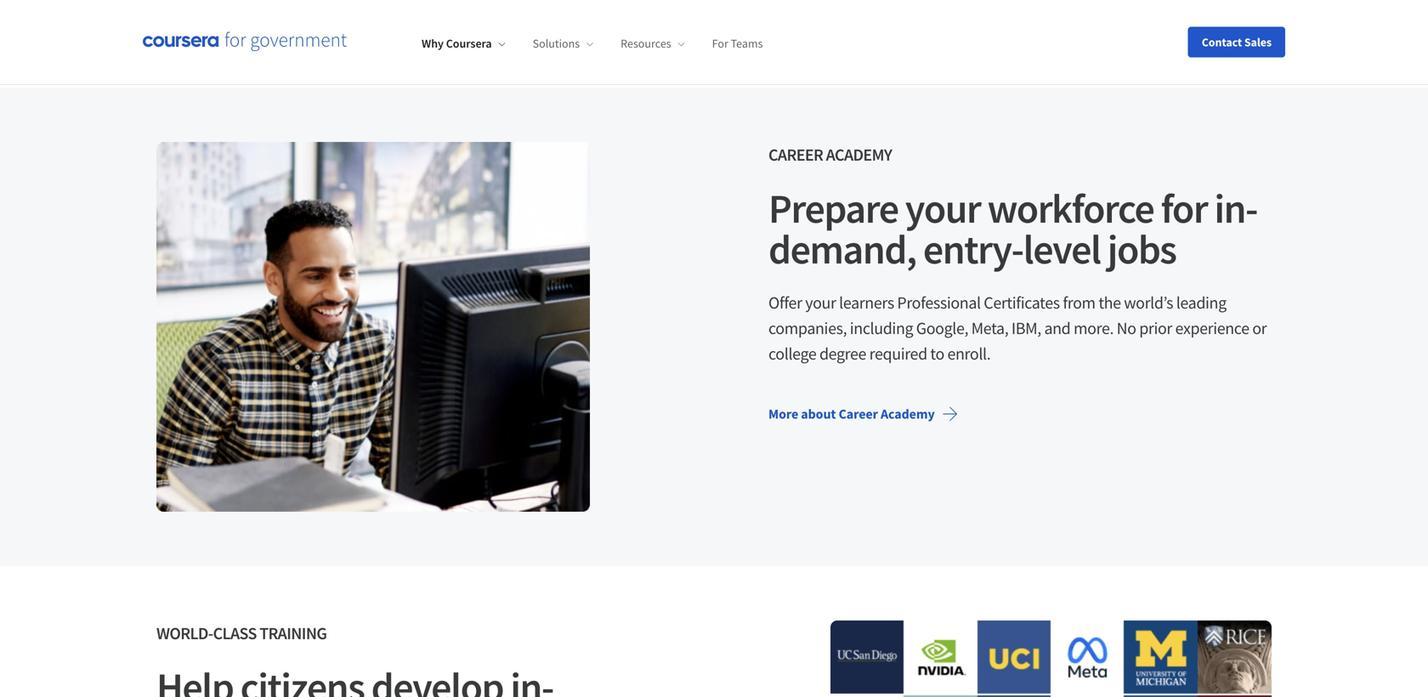 Task type: describe. For each thing, give the bounding box(es) containing it.
college
[[769, 343, 817, 364]]

class
[[213, 623, 257, 644]]

training
[[260, 623, 327, 644]]

certificates
[[984, 292, 1060, 313]]

your for learners
[[806, 292, 836, 313]]

for teams
[[712, 36, 763, 51]]

jobs
[[1108, 224, 1177, 275]]

more about career academy link
[[755, 394, 973, 435]]

ibm,
[[1012, 318, 1042, 339]]

why coursera link
[[422, 36, 506, 51]]

resources link
[[621, 36, 685, 51]]

prepare your workforce for in- demand, entry-level jobs
[[769, 183, 1258, 275]]

more about career academy
[[769, 406, 935, 423]]

world-
[[156, 623, 213, 644]]

coursera
[[446, 36, 492, 51]]

prior
[[1140, 318, 1173, 339]]

world's
[[1125, 292, 1174, 313]]

more.
[[1074, 318, 1114, 339]]

offer
[[769, 292, 803, 313]]

from
[[1063, 292, 1096, 313]]

contact sales button
[[1189, 27, 1286, 57]]

in-
[[1215, 183, 1258, 234]]

professional
[[898, 292, 981, 313]]

contact
[[1202, 34, 1243, 50]]

for
[[1161, 183, 1208, 234]]

resources
[[621, 36, 672, 51]]

world-class training
[[156, 623, 327, 644]]

1 vertical spatial academy
[[881, 406, 935, 423]]

leading
[[1177, 292, 1227, 313]]

0 vertical spatial career
[[769, 144, 823, 165]]

google,
[[917, 318, 969, 339]]

career academy
[[769, 144, 892, 165]]

experience
[[1176, 318, 1250, 339]]



Task type: locate. For each thing, give the bounding box(es) containing it.
entry-
[[923, 224, 1024, 275]]

your
[[906, 183, 981, 234], [806, 292, 836, 313]]

no
[[1117, 318, 1137, 339]]

solutions link
[[533, 36, 594, 51]]

career
[[769, 144, 823, 165], [839, 406, 878, 423]]

sales
[[1245, 34, 1272, 50]]

coursera for government image
[[143, 32, 347, 52]]

offer your learners professional certificates from the world's leading companies, including google, meta, ibm, and more. no prior experience or college degree required to enroll.
[[769, 292, 1267, 364]]

companies,
[[769, 318, 847, 339]]

solutions
[[533, 36, 580, 51]]

required
[[870, 343, 928, 364]]

for teams link
[[712, 36, 763, 51]]

and
[[1045, 318, 1071, 339]]

level
[[1024, 224, 1101, 275]]

more
[[769, 406, 799, 423]]

career up "prepare" on the right of the page
[[769, 144, 823, 165]]

academy up "prepare" on the right of the page
[[826, 144, 892, 165]]

prepare
[[769, 183, 899, 234]]

including
[[850, 318, 914, 339]]

enroll.
[[948, 343, 991, 364]]

teams
[[731, 36, 763, 51]]

0 vertical spatial academy
[[826, 144, 892, 165]]

your inside prepare your workforce for in- demand, entry-level jobs
[[906, 183, 981, 234]]

or
[[1253, 318, 1267, 339]]

man working at desk image
[[156, 142, 590, 512]]

your for workforce
[[906, 183, 981, 234]]

demand,
[[769, 224, 917, 275]]

1 horizontal spatial your
[[906, 183, 981, 234]]

1 horizontal spatial career
[[839, 406, 878, 423]]

contact sales
[[1202, 34, 1272, 50]]

about
[[801, 406, 836, 423]]

meta,
[[972, 318, 1009, 339]]

0 horizontal spatial your
[[806, 292, 836, 313]]

academy down required
[[881, 406, 935, 423]]

for
[[712, 36, 729, 51]]

academy
[[826, 144, 892, 165], [881, 406, 935, 423]]

0 vertical spatial your
[[906, 183, 981, 234]]

why
[[422, 36, 444, 51]]

to
[[931, 343, 945, 364]]

degree
[[820, 343, 867, 364]]

your inside offer your learners professional certificates from the world's leading companies, including google, meta, ibm, and more. no prior experience or college degree required to enroll.
[[806, 292, 836, 313]]

workforce
[[988, 183, 1154, 234]]

1 vertical spatial your
[[806, 292, 836, 313]]

career right about
[[839, 406, 878, 423]]

1 vertical spatial career
[[839, 406, 878, 423]]

0 horizontal spatial career
[[769, 144, 823, 165]]

the
[[1099, 292, 1121, 313]]

why coursera
[[422, 36, 492, 51]]

learners
[[840, 292, 895, 313]]



Task type: vqa. For each thing, say whether or not it's contained in the screenshot.
Journalism link
no



